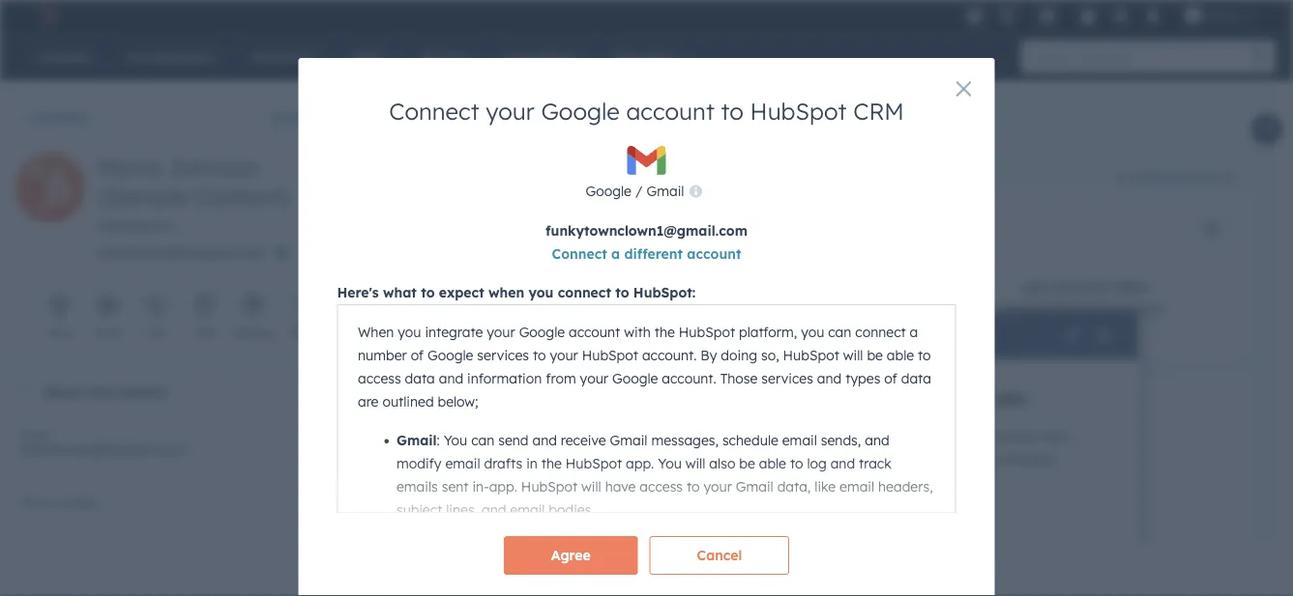Task type: describe. For each thing, give the bounding box(es) containing it.
the inside 'when you integrate your google account with the hubspot platform, you can connect a number of google services to your hubspot account. by doing so, hubspot will be able to access data and information from your google account. those services and types of data are outlined below;'
[[654, 324, 675, 341]]

0 vertical spatial connect
[[558, 284, 611, 301]]

email left the 'bodies.'
[[510, 502, 545, 519]]

drafts
[[484, 456, 522, 473]]

(sample
[[97, 182, 187, 211]]

outlined
[[382, 394, 434, 411]]

task
[[194, 327, 216, 341]]

data,
[[777, 479, 811, 496]]

those
[[720, 371, 757, 387]]

customize
[[1132, 170, 1192, 184]]

activities
[[536, 114, 594, 131]]

will inside 'when you integrate your google account with the hubspot platform, you can connect a number of google services to your hubspot account. by doing so, hubspot will be able to access data and information from your google account. those services and types of data are outlined below;'
[[843, 347, 863, 364]]

below;
[[437, 394, 478, 411]]

schedule
[[722, 432, 778, 449]]

in inside connect your email account to hubspot to begin sending emails from your crm. all your email conversations will appear in the timeline below.
[[966, 452, 978, 469]]

0 vertical spatial you
[[443, 432, 467, 449]]

track inside ": you can send and receive gmail messages, schedule email sends, and modify email drafts in the hubspot app. you will also be able to log and track emails sent in-app. hubspot will have access to your gmail data, like email headers, subject lines, and email bodies."
[[859, 456, 891, 473]]

0 horizontal spatial track
[[715, 391, 755, 410]]

connect for connect your email account to hubspot to begin sending emails from your crm. all your email conversations will appear in the timeline below.
[[625, 429, 678, 446]]

timeline
[[1006, 452, 1056, 469]]

will left all
[[685, 456, 705, 473]]

gmail right receive
[[610, 432, 647, 449]]

when
[[357, 324, 394, 341]]

funkytownclown1@gmail.com connect a different account
[[546, 223, 748, 263]]

lead
[[802, 301, 834, 318]]

date inside the last activity date 10/27/2023 11:33 am mdt
[[1117, 280, 1148, 294]]

activity
[[868, 391, 927, 410]]

connect your google account to hubspot crm dialog
[[298, 58, 995, 597]]

begin
[[902, 429, 938, 446]]

gmail up the modify
[[396, 432, 436, 449]]

email up sent
[[445, 456, 480, 473]]

create date 10/18/2023 3:29 pm mdt
[[473, 280, 630, 318]]

last activity date 10/27/2023 11:33 am mdt
[[1004, 280, 1166, 318]]

cancel button
[[650, 537, 790, 576]]

hubspot inside connect your email account to hubspot to begin sending emails from your crm. all your email conversations will appear in the timeline below.
[[825, 429, 882, 446]]

navigation containing overview
[[389, 99, 622, 147]]

/
[[635, 183, 643, 200]]

task image
[[197, 299, 213, 314]]

0 horizontal spatial app.
[[489, 479, 517, 496]]

keep track of your email activity in your crm
[[671, 391, 1026, 410]]

also
[[709, 456, 735, 473]]

this
[[87, 383, 112, 400]]

modify
[[396, 456, 441, 473]]

number inside 'when you integrate your google account with the hubspot platform, you can connect a number of google services to your hubspot account. by doing so, hubspot will be able to access data and information from your google account. those services and types of data are outlined below;'
[[357, 347, 407, 364]]

have
[[605, 479, 636, 496]]

connect for connect your google account to hubspot crm
[[389, 97, 479, 126]]

customize tabs
[[1132, 170, 1221, 184]]

1 vertical spatial emailmaria@hubspot.com
[[19, 442, 188, 459]]

actions button
[[258, 99, 346, 137]]

expect
[[439, 284, 484, 301]]

connect a different account button
[[552, 246, 742, 263]]

agree
[[551, 548, 591, 565]]

phone
[[19, 496, 54, 510]]

learn
[[829, 475, 868, 492]]

2 horizontal spatial you
[[801, 324, 824, 341]]

2 horizontal spatial email
[[605, 326, 648, 345]]

1 vertical spatial you
[[658, 456, 681, 473]]

emails inside ": you can send and receive gmail messages, schedule email sends, and modify email drafts in the hubspot app. you will also be able to log and track emails sent in-app. hubspot will have access to your gmail data, like email headers, subject lines, and email bodies."
[[396, 479, 438, 496]]

: you can send and receive gmail messages, schedule email sends, and modify email drafts in the hubspot app. you will also be able to log and track emails sent in-app. hubspot will have access to your gmail data, like email headers, subject lines, and email bodies.
[[396, 432, 933, 519]]

11:33
[[1079, 301, 1109, 318]]

platform,
[[739, 324, 797, 341]]

funky town image
[[1185, 7, 1202, 24]]

and right send
[[532, 432, 557, 449]]

be inside 'when you integrate your google account with the hubspot platform, you can connect a number of google services to your hubspot account. by doing so, hubspot will be able to access data and information from your google account. those services and types of data are outlined below;'
[[867, 347, 883, 364]]

calling icon button
[[991, 3, 1023, 28]]

1 horizontal spatial you
[[529, 284, 554, 301]]

about this contact
[[43, 383, 167, 400]]

hubspot link
[[23, 4, 73, 27]]

0 vertical spatial account.
[[642, 347, 696, 364]]

0 vertical spatial app.
[[625, 456, 654, 473]]

bodies.
[[548, 502, 594, 519]]

sent
[[441, 479, 468, 496]]

3:29
[[549, 301, 574, 318]]

agree button
[[504, 537, 638, 576]]

minimize dialog image
[[574, 329, 589, 344]]

settings link
[[1109, 5, 1133, 26]]

calling icon image
[[998, 7, 1016, 25]]

in-
[[472, 479, 489, 496]]

0 vertical spatial of
[[410, 347, 423, 364]]

access inside ": you can send and receive gmail messages, schedule email sends, and modify email drafts in the hubspot app. you will also be able to log and track emails sent in-app. hubspot will have access to your gmail data, like email headers, subject lines, and email bodies."
[[639, 479, 683, 496]]

1 horizontal spatial services
[[761, 371, 813, 387]]

marketplaces button
[[1027, 0, 1068, 31]]

email up 'log'
[[782, 432, 817, 449]]

1 vertical spatial account.
[[661, 371, 716, 387]]

actions
[[270, 109, 320, 126]]

access inside 'when you integrate your google account with the hubspot platform, you can connect a number of google services to your hubspot account. by doing so, hubspot will be able to access data and information from your google account. those services and types of data are outlined below;'
[[357, 371, 401, 387]]

funky button
[[1173, 0, 1268, 31]]

0 horizontal spatial number
[[57, 496, 99, 510]]

account inside connect your email account to hubspot to begin sending emails from your crm. all your email conversations will appear in the timeline below.
[[753, 429, 804, 446]]

more image
[[294, 299, 309, 314]]

about this contact button
[[0, 366, 342, 418]]

here's what to expect when you connect to hubspot:
[[337, 284, 696, 301]]

all
[[710, 452, 725, 469]]

account up "/"
[[626, 97, 715, 126]]

learn more button
[[822, 475, 915, 492]]

the inside ": you can send and receive gmail messages, schedule email sends, and modify email drafts in the hubspot app. you will also be able to log and track emails sent in-app. hubspot will have access to your gmail data, like email headers, subject lines, and email bodies."
[[541, 456, 562, 473]]

hubspot image
[[35, 4, 58, 27]]

:
[[436, 432, 439, 449]]

funkytownclown1@gmail.com
[[546, 223, 748, 239]]

contacts
[[30, 109, 90, 126]]

integrate
[[425, 324, 483, 341]]

receive
[[560, 432, 606, 449]]

date inside create date 10/18/2023 3:29 pm mdt
[[561, 280, 592, 294]]

like
[[814, 479, 836, 496]]

connect your email account to hubspot to begin sending emails from your crm. all your email conversations will appear in the timeline below.
[[625, 429, 1071, 492]]

crm inside connect your google account to hubspot crm "dialog"
[[853, 97, 904, 126]]

overview
[[417, 114, 481, 131]]



Task type: locate. For each thing, give the bounding box(es) containing it.
1 vertical spatial access
[[639, 479, 683, 496]]

0 vertical spatial crm
[[853, 97, 904, 126]]

lines,
[[446, 502, 477, 519]]

Phone number text field
[[19, 492, 342, 531]]

connect inside connect your email account to hubspot to begin sending emails from your crm. all your email conversations will appear in the timeline below.
[[625, 429, 678, 446]]

a
[[611, 246, 620, 263], [909, 324, 918, 341]]

0 vertical spatial a
[[611, 246, 620, 263]]

and right sends, in the bottom of the page
[[865, 432, 889, 449]]

mdt
[[602, 301, 630, 318], [1137, 301, 1166, 318]]

will left have
[[581, 479, 601, 496]]

notifications image
[[1144, 9, 1162, 26]]

be up types
[[867, 347, 883, 364]]

and up learn at the bottom of page
[[830, 456, 855, 473]]

your inside ": you can send and receive gmail messages, schedule email sends, and modify email drafts in the hubspot app. you will also be able to log and track emails sent in-app. hubspot will have access to your gmail data, like email headers, subject lines, and email bodies."
[[703, 479, 732, 496]]

1 vertical spatial number
[[57, 496, 99, 510]]

help button
[[1072, 0, 1105, 31]]

0 vertical spatial access
[[357, 371, 401, 387]]

0 horizontal spatial services
[[477, 347, 529, 364]]

1 horizontal spatial email
[[94, 327, 122, 341]]

what
[[383, 284, 417, 301]]

1 horizontal spatial able
[[886, 347, 914, 364]]

with
[[624, 324, 650, 341]]

0 horizontal spatial the
[[541, 456, 562, 473]]

crm up sending
[[991, 391, 1026, 410]]

10/27/2023
[[1004, 301, 1075, 318]]

email up data,
[[761, 452, 796, 469]]

0 vertical spatial can
[[828, 324, 851, 341]]

2 horizontal spatial the
[[981, 452, 1002, 469]]

connect inside funkytownclown1@gmail.com connect a different account
[[552, 246, 607, 263]]

so,
[[761, 347, 779, 364]]

conversations
[[800, 452, 888, 469]]

be inside ": you can send and receive gmail messages, schedule email sends, and modify email drafts in the hubspot app. you will also be able to log and track emails sent in-app. hubspot will have access to your gmail data, like email headers, subject lines, and email bodies."
[[739, 456, 755, 473]]

data
[[404, 371, 435, 387], [901, 371, 931, 387]]

last
[[1021, 280, 1051, 294]]

0 horizontal spatial crm
[[853, 97, 904, 126]]

and up keep track of your email activity in your crm
[[817, 371, 841, 387]]

contact
[[116, 383, 167, 400]]

email down about
[[19, 428, 50, 443]]

email inside email emailmaria@hubspot.com
[[19, 428, 50, 443]]

1 horizontal spatial app.
[[625, 456, 654, 473]]

access
[[357, 371, 401, 387], [639, 479, 683, 496]]

and
[[438, 371, 463, 387], [817, 371, 841, 387], [532, 432, 557, 449], [865, 432, 889, 449], [830, 456, 855, 473], [481, 502, 506, 519]]

recent
[[412, 399, 465, 418]]

1 vertical spatial emails
[[396, 479, 438, 496]]

emails inside connect your email account to hubspot to begin sending emails from your crm. all your email conversations will appear in the timeline below.
[[996, 429, 1037, 446]]

you right the when
[[529, 284, 554, 301]]

headers,
[[878, 479, 933, 496]]

you right :
[[443, 432, 467, 449]]

1 horizontal spatial from
[[1041, 429, 1071, 446]]

access down crm.
[[639, 479, 683, 496]]

will inside connect your email account to hubspot to begin sending emails from your crm. all your email conversations will appear in the timeline below.
[[892, 452, 912, 469]]

1 horizontal spatial you
[[658, 456, 681, 473]]

hubspot
[[750, 97, 847, 126], [678, 324, 735, 341], [582, 347, 638, 364], [783, 347, 839, 364], [825, 429, 882, 446], [565, 456, 622, 473], [521, 479, 577, 496]]

of up "outlined" at the left bottom of page
[[410, 347, 423, 364]]

emailmaria@hubspot.com down 'about this contact'
[[19, 442, 188, 459]]

in up begin
[[932, 391, 946, 410]]

close image
[[956, 81, 972, 97]]

1 mdt from the left
[[602, 301, 630, 318]]

1 vertical spatial be
[[739, 456, 755, 473]]

1 date from the left
[[561, 280, 592, 294]]

contact)
[[194, 182, 289, 211]]

0 horizontal spatial able
[[759, 456, 786, 473]]

google
[[541, 97, 620, 126], [586, 183, 632, 200], [519, 324, 565, 341], [427, 347, 473, 364], [612, 371, 658, 387]]

connect up "minimize dialog" image
[[558, 284, 611, 301]]

types
[[845, 371, 880, 387]]

crm left close image
[[853, 97, 904, 126]]

0 horizontal spatial mdt
[[602, 301, 630, 318]]

pm
[[578, 301, 598, 318]]

0 horizontal spatial in
[[526, 456, 537, 473]]

account. up keep
[[661, 371, 716, 387]]

from inside 'when you integrate your google account with the hubspot platform, you can connect a number of google services to your hubspot account. by doing so, hubspot will be able to access data and information from your google account. those services and types of data are outlined below;'
[[545, 371, 576, 387]]

1 horizontal spatial data
[[901, 371, 931, 387]]

1 vertical spatial can
[[471, 432, 494, 449]]

0 horizontal spatial you
[[397, 324, 421, 341]]

communications
[[470, 399, 598, 418]]

funky menu
[[961, 0, 1270, 31]]

expand dialog image
[[1065, 329, 1081, 344]]

in down sending
[[966, 452, 978, 469]]

appear
[[916, 452, 962, 469]]

sending
[[942, 429, 992, 446]]

you down 'messages,'
[[658, 456, 681, 473]]

customize tabs link
[[1106, 162, 1247, 193]]

crm
[[853, 97, 904, 126], [991, 391, 1026, 410]]

0 horizontal spatial email
[[19, 428, 50, 443]]

and down in-
[[481, 502, 506, 519]]

gmail left data,
[[736, 479, 773, 496]]

1 vertical spatial able
[[759, 456, 786, 473]]

account. left the by
[[642, 347, 696, 364]]

1 horizontal spatial number
[[357, 347, 407, 364]]

settings image
[[1112, 8, 1129, 26]]

Search HubSpot search field
[[1022, 41, 1259, 74]]

by
[[700, 347, 717, 364]]

more
[[872, 475, 907, 492]]

10/18/2023
[[473, 301, 545, 318]]

0 horizontal spatial be
[[739, 456, 755, 473]]

1 horizontal spatial date
[[1117, 280, 1148, 294]]

johnson
[[167, 153, 260, 182]]

here's
[[337, 284, 379, 301]]

1 vertical spatial track
[[859, 456, 891, 473]]

number
[[357, 347, 407, 364], [57, 496, 99, 510]]

2 data from the left
[[901, 371, 931, 387]]

from
[[545, 371, 576, 387], [1041, 429, 1071, 446]]

1 vertical spatial services
[[761, 371, 813, 387]]

0 horizontal spatial connect
[[558, 284, 611, 301]]

sends,
[[821, 432, 861, 449]]

1 vertical spatial connect
[[855, 324, 906, 341]]

the inside connect your email account to hubspot to begin sending emails from your crm. all your email conversations will appear in the timeline below.
[[981, 452, 1002, 469]]

maria
[[97, 153, 160, 182]]

subject
[[396, 502, 442, 519]]

contacts link
[[15, 109, 90, 126]]

0 horizontal spatial you
[[443, 432, 467, 449]]

from up 'communications' at left
[[545, 371, 576, 387]]

2 horizontal spatial of
[[884, 371, 897, 387]]

call
[[147, 327, 166, 341]]

data up "outlined" at the left bottom of page
[[404, 371, 435, 387]]

you down lead
[[801, 324, 824, 341]]

the
[[654, 324, 675, 341], [981, 452, 1002, 469], [541, 456, 562, 473]]

you
[[529, 284, 554, 301], [397, 324, 421, 341], [801, 324, 824, 341]]

can
[[828, 324, 851, 341], [471, 432, 494, 449]]

services down so,
[[761, 371, 813, 387]]

mdt right am on the right
[[1137, 301, 1166, 318]]

0 vertical spatial track
[[715, 391, 755, 410]]

connect inside 'when you integrate your google account with the hubspot platform, you can connect a number of google services to your hubspot account. by doing so, hubspot will be able to access data and information from your google account. those services and types of data are outlined below;'
[[855, 324, 906, 341]]

will up more
[[892, 452, 912, 469]]

app. down drafts
[[489, 479, 517, 496]]

2 vertical spatial connect
[[625, 429, 678, 446]]

funky
[[1206, 7, 1239, 23]]

learn more
[[829, 475, 907, 492]]

the down sending
[[981, 452, 1002, 469]]

the right with
[[654, 324, 675, 341]]

access up are
[[357, 371, 401, 387]]

1 horizontal spatial access
[[639, 479, 683, 496]]

from inside connect your email account to hubspot to begin sending emails from your crm. all your email conversations will appear in the timeline below.
[[1041, 429, 1071, 446]]

tabs
[[1196, 170, 1221, 184]]

1 horizontal spatial a
[[909, 324, 918, 341]]

help image
[[1080, 9, 1097, 26]]

able inside 'when you integrate your google account with the hubspot platform, you can connect a number of google services to your hubspot account. by doing so, hubspot will be able to access data and information from your google account. those services and types of data are outlined below;'
[[886, 347, 914, 364]]

0 horizontal spatial can
[[471, 432, 494, 449]]

number right phone
[[57, 496, 99, 510]]

1 data from the left
[[404, 371, 435, 387]]

1 horizontal spatial can
[[828, 324, 851, 341]]

0 vertical spatial services
[[477, 347, 529, 364]]

salesperson
[[97, 218, 174, 235]]

0 horizontal spatial connect
[[389, 97, 479, 126]]

track
[[715, 391, 755, 410], [859, 456, 891, 473]]

am
[[1112, 301, 1133, 318]]

emails up timeline
[[996, 429, 1037, 446]]

date
[[561, 280, 592, 294], [1117, 280, 1148, 294]]

note image
[[52, 299, 67, 314]]

create
[[512, 280, 557, 294]]

different
[[624, 246, 683, 263]]

0 horizontal spatial access
[[357, 371, 401, 387]]

a left different
[[611, 246, 620, 263]]

email down "conversations"
[[839, 479, 874, 496]]

0 horizontal spatial a
[[611, 246, 620, 263]]

email image
[[100, 299, 116, 314]]

able up activity
[[886, 347, 914, 364]]

connect your google account to hubspot crm
[[389, 97, 904, 126]]

in right drafts
[[526, 456, 537, 473]]

1 vertical spatial from
[[1041, 429, 1071, 446]]

2 vertical spatial of
[[760, 391, 775, 410]]

gmail right "/"
[[647, 183, 684, 200]]

below.
[[782, 475, 822, 492]]

2 horizontal spatial connect
[[625, 429, 678, 446]]

1 vertical spatial app.
[[489, 479, 517, 496]]

a inside 'when you integrate your google account with the hubspot platform, you can connect a number of google services to your hubspot account. by doing so, hubspot will be able to access data and information from your google account. those services and types of data are outlined below;'
[[909, 324, 918, 341]]

account.
[[642, 347, 696, 364], [661, 371, 716, 387]]

recent communications
[[412, 399, 598, 418]]

emailmaria@hubspot.com down salesperson
[[97, 245, 266, 262]]

track down those at the bottom
[[715, 391, 755, 410]]

0 horizontal spatial data
[[404, 371, 435, 387]]

1 vertical spatial of
[[884, 371, 897, 387]]

0 vertical spatial number
[[357, 347, 407, 364]]

1 horizontal spatial emails
[[996, 429, 1037, 446]]

0 vertical spatial from
[[545, 371, 576, 387]]

1 horizontal spatial connect
[[855, 324, 906, 341]]

marketplaces image
[[1039, 9, 1056, 26]]

can inside ": you can send and receive gmail messages, schedule email sends, and modify email drafts in the hubspot app. you will also be able to log and track emails sent in-app. hubspot will have access to your gmail data, like email headers, subject lines, and email bodies."
[[471, 432, 494, 449]]

1 horizontal spatial be
[[867, 347, 883, 364]]

will up types
[[843, 347, 863, 364]]

1 vertical spatial crm
[[991, 391, 1026, 410]]

emails down the modify
[[396, 479, 438, 496]]

0 horizontal spatial date
[[561, 280, 592, 294]]

app. up have
[[625, 456, 654, 473]]

overview button
[[390, 100, 508, 146]]

1 horizontal spatial mdt
[[1137, 301, 1166, 318]]

2 mdt from the left
[[1137, 301, 1166, 318]]

be down the schedule
[[739, 456, 755, 473]]

crm.
[[673, 452, 706, 469]]

email emailmaria@hubspot.com
[[19, 428, 188, 459]]

0 vertical spatial emailmaria@hubspot.com
[[97, 245, 266, 262]]

0 horizontal spatial emails
[[396, 479, 438, 496]]

hubspot:
[[633, 284, 696, 301]]

in inside ": you can send and receive gmail messages, schedule email sends, and modify email drafts in the hubspot app. you will also be able to log and track emails sent in-app. hubspot will have access to your gmail data, like email headers, subject lines, and email bodies."
[[526, 456, 537, 473]]

account right different
[[687, 246, 742, 263]]

services up the information
[[477, 347, 529, 364]]

activities button
[[508, 100, 621, 146]]

email down types
[[820, 391, 863, 410]]

a up activity
[[909, 324, 918, 341]]

can inside 'when you integrate your google account with the hubspot platform, you can connect a number of google services to your hubspot account. by doing so, hubspot will be able to access data and information from your google account. those services and types of data are outlined below;'
[[828, 324, 851, 341]]

meeting
[[233, 327, 273, 341]]

0 horizontal spatial from
[[545, 371, 576, 387]]

mdt inside the last activity date 10/27/2023 11:33 am mdt
[[1137, 301, 1166, 318]]

activity
[[1055, 280, 1114, 294]]

the down receive
[[541, 456, 562, 473]]

1 horizontal spatial connect
[[552, 246, 607, 263]]

1 horizontal spatial track
[[859, 456, 891, 473]]

connect
[[558, 284, 611, 301], [855, 324, 906, 341]]

date up am on the right
[[1117, 280, 1148, 294]]

1 horizontal spatial crm
[[991, 391, 1026, 410]]

2 date from the left
[[1117, 280, 1148, 294]]

track up learn more
[[859, 456, 891, 473]]

google / gmail
[[586, 183, 684, 200]]

date up pm
[[561, 280, 592, 294]]

upgrade image
[[966, 8, 983, 26]]

and up below;
[[438, 371, 463, 387]]

app.
[[625, 456, 654, 473], [489, 479, 517, 496]]

when you integrate your google account with the hubspot platform, you can connect a number of google services to your hubspot account. by doing so, hubspot will be able to access data and information from your google account. those services and types of data are outlined below;
[[357, 324, 931, 411]]

meeting image
[[245, 299, 261, 314]]

account
[[626, 97, 715, 126], [687, 246, 742, 263], [568, 324, 620, 341], [753, 429, 804, 446]]

about
[[43, 383, 83, 400]]

able up data,
[[759, 456, 786, 473]]

navigation
[[389, 99, 622, 147]]

notifications button
[[1137, 0, 1170, 31]]

doing
[[721, 347, 757, 364]]

can down lead
[[828, 324, 851, 341]]

phone number
[[19, 496, 99, 510]]

search image
[[1253, 50, 1266, 64]]

mdt right pm
[[602, 301, 630, 318]]

upgrade link
[[963, 5, 987, 26]]

email right "minimize dialog" image
[[605, 326, 648, 345]]

email up all
[[714, 429, 749, 446]]

can left send
[[471, 432, 494, 449]]

of up activity
[[884, 371, 897, 387]]

1 vertical spatial connect
[[552, 246, 607, 263]]

account down pm
[[568, 324, 620, 341]]

1 horizontal spatial in
[[932, 391, 946, 410]]

1 horizontal spatial the
[[654, 324, 675, 341]]

0 vertical spatial connect
[[389, 97, 479, 126]]

close dialog image
[[1096, 329, 1112, 344]]

mdt inside create date 10/18/2023 3:29 pm mdt
[[602, 301, 630, 318]]

0 vertical spatial able
[[886, 347, 914, 364]]

search button
[[1243, 41, 1276, 74]]

from up timeline
[[1041, 429, 1071, 446]]

you right when
[[397, 324, 421, 341]]

0 vertical spatial emails
[[996, 429, 1037, 446]]

will
[[843, 347, 863, 364], [892, 452, 912, 469], [685, 456, 705, 473], [581, 479, 601, 496]]

able inside ": you can send and receive gmail messages, schedule email sends, and modify email drafts in the hubspot app. you will also be able to log and track emails sent in-app. hubspot will have access to your gmail data, like email headers, subject lines, and email bodies."
[[759, 456, 786, 473]]

1 horizontal spatial of
[[760, 391, 775, 410]]

1 vertical spatial a
[[909, 324, 918, 341]]

cancel
[[697, 548, 742, 565]]

2 horizontal spatial in
[[966, 452, 978, 469]]

data up activity
[[901, 371, 931, 387]]

account inside funkytownclown1@gmail.com connect a different account
[[687, 246, 742, 263]]

account inside 'when you integrate your google account with the hubspot platform, you can connect a number of google services to your hubspot account. by doing so, hubspot will be able to access data and information from your google account. those services and types of data are outlined below;'
[[568, 324, 620, 341]]

0 horizontal spatial of
[[410, 347, 423, 364]]

connect up types
[[855, 324, 906, 341]]

a inside funkytownclown1@gmail.com connect a different account
[[611, 246, 620, 263]]

information
[[467, 371, 542, 387]]

account up "below."
[[753, 429, 804, 446]]

of up the schedule
[[760, 391, 775, 410]]

0 vertical spatial be
[[867, 347, 883, 364]]

call image
[[149, 299, 164, 314]]

email down email image
[[94, 327, 122, 341]]

number down when
[[357, 347, 407, 364]]



Task type: vqa. For each thing, say whether or not it's contained in the screenshot.
'General' link
no



